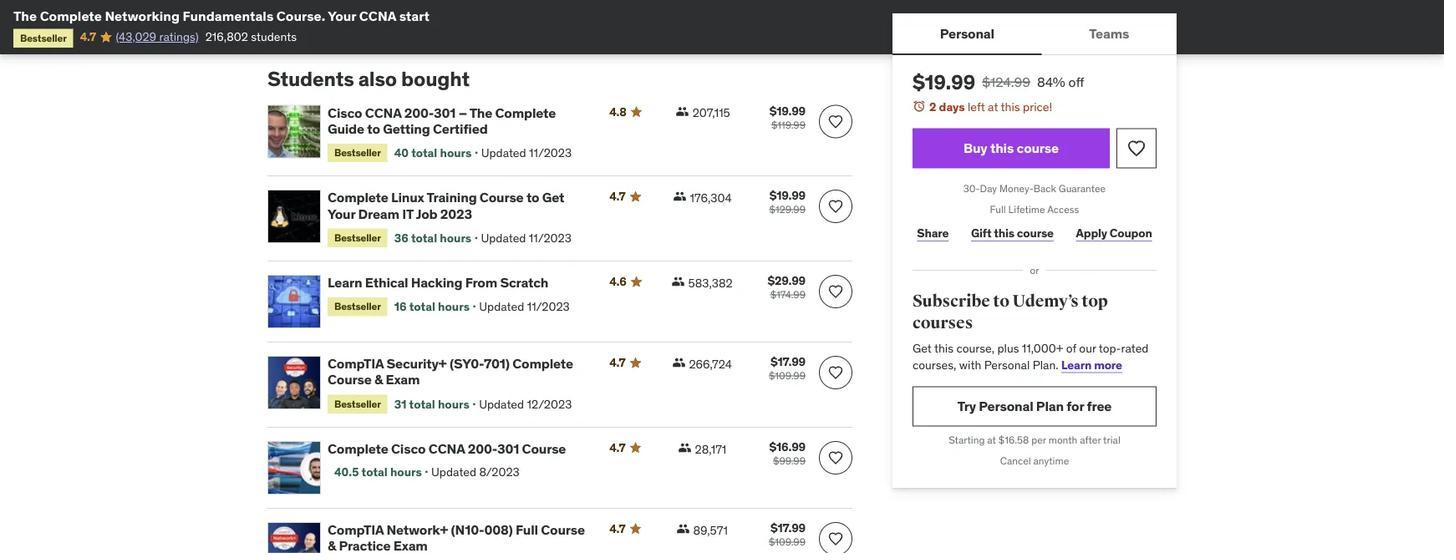 Task type: describe. For each thing, give the bounding box(es) containing it.
to inside "cisco ccna 200-301 – the complete guide to getting certified"
[[367, 120, 380, 137]]

$17.99 $109.99 for 266,724
[[769, 354, 806, 382]]

2
[[929, 99, 936, 114]]

learn for learn more
[[1061, 357, 1092, 372]]

comptia network+ (n10-008) full course & practice exam link
[[328, 521, 589, 553]]

start
[[399, 7, 430, 24]]

cisco ccna 200-301 – the complete guide to getting certified
[[328, 104, 556, 137]]

get this course, plus 11,000+ of our top-rated courses, with personal plan.
[[913, 341, 1149, 372]]

$29.99 $174.99
[[768, 273, 806, 301]]

176,304
[[690, 190, 732, 205]]

learn more
[[1061, 357, 1122, 372]]

008)
[[484, 521, 513, 538]]

the complete networking fundamentals course. your ccna start
[[13, 7, 430, 24]]

1 horizontal spatial 301
[[497, 440, 519, 457]]

teams button
[[1042, 13, 1177, 53]]

cisco inside "cisco ccna 200-301 – the complete guide to getting certified"
[[328, 104, 362, 121]]

4.8
[[609, 104, 627, 119]]

course inside complete linux training course to get your dream it job 2023
[[480, 189, 524, 206]]

12/2023
[[527, 396, 572, 411]]

top-
[[1099, 341, 1121, 356]]

40 total hours
[[394, 145, 472, 160]]

(43,029
[[116, 29, 156, 44]]

(n10-
[[451, 521, 484, 538]]

4.6
[[609, 274, 627, 289]]

buy
[[964, 140, 987, 157]]

4.7 for complete cisco ccna 200-301 course
[[609, 440, 626, 455]]

ccna inside "cisco ccna 200-301 – the complete guide to getting certified"
[[365, 104, 401, 121]]

getting
[[383, 120, 430, 137]]

31 total hours
[[394, 396, 470, 411]]

personal button
[[893, 13, 1042, 53]]

hours for training
[[440, 230, 472, 245]]

1 your from the top
[[328, 7, 356, 24]]

students
[[267, 67, 354, 92]]

starting
[[949, 434, 985, 447]]

$19.99 $119.99
[[769, 103, 806, 131]]

30-day money-back guarantee full lifetime access
[[963, 182, 1106, 216]]

complete linux training course to get your dream it job 2023 link
[[328, 189, 589, 222]]

updated for scratch
[[479, 299, 524, 314]]

the inside "cisco ccna 200-301 – the complete guide to getting certified"
[[469, 104, 492, 121]]

583,382
[[688, 275, 733, 290]]

top
[[1082, 291, 1108, 312]]

starting at $16.58 per month after trial cancel anytime
[[949, 434, 1121, 467]]

bestseller for cisco
[[334, 146, 381, 159]]

gift this course
[[971, 225, 1054, 241]]

learn more link
[[1061, 357, 1122, 372]]

course for comptia network+ (n10-008) full course & practice exam
[[541, 521, 585, 538]]

bestseller for complete
[[334, 231, 381, 244]]

personal inside 'button'
[[940, 25, 994, 42]]

updated 11/2023 for get
[[481, 230, 572, 245]]

alarm image
[[913, 99, 926, 113]]

$17.99 for 89,571
[[771, 521, 806, 536]]

plus
[[997, 341, 1019, 356]]

from
[[465, 274, 497, 291]]

ratings)
[[159, 29, 199, 44]]

access
[[1047, 203, 1079, 216]]

this for buy
[[990, 140, 1014, 157]]

to inside complete linux training course to get your dream it job 2023
[[526, 189, 539, 206]]

course for complete cisco ccna 200-301 course
[[522, 440, 566, 457]]

0 vertical spatial ccna
[[359, 7, 396, 24]]

wishlist image for $19.99
[[827, 113, 844, 130]]

for
[[1067, 398, 1084, 415]]

1 vertical spatial wishlist image
[[1127, 138, 1147, 158]]

subscribe to udemy's top courses
[[913, 291, 1108, 333]]

off
[[1069, 73, 1084, 90]]

guide
[[328, 120, 364, 137]]

bestseller for comptia
[[334, 397, 381, 410]]

course,
[[956, 341, 995, 356]]

mark as unhelpful image
[[337, 0, 354, 11]]

0 vertical spatial the
[[13, 7, 37, 24]]

complete inside "cisco ccna 200-301 – the complete guide to getting certified"
[[495, 104, 556, 121]]

$129.99
[[769, 203, 806, 216]]

xsmall image for 176,304
[[673, 190, 687, 203]]

$19.99 for $19.99 $119.99
[[769, 103, 806, 118]]

$19.99 for $19.99 $124.99 84% off
[[913, 69, 975, 94]]

total right 40.5 at left
[[362, 464, 388, 479]]

or
[[1030, 264, 1039, 277]]

learn for learn ethical hacking from scratch
[[328, 274, 362, 291]]

$17.99 $109.99 for 89,571
[[769, 521, 806, 549]]

1 vertical spatial cisco
[[391, 440, 426, 457]]

training
[[427, 189, 477, 206]]

complete inside comptia security+ (sy0-701) complete course & exam
[[513, 355, 573, 372]]

also
[[358, 67, 397, 92]]

anytime
[[1033, 454, 1069, 467]]

complete inside complete linux training course to get your dream it job 2023
[[328, 189, 388, 206]]

comptia for practice
[[328, 521, 384, 538]]

trial
[[1103, 434, 1121, 447]]

days
[[939, 99, 965, 114]]

84%
[[1037, 73, 1065, 90]]

$19.99 $124.99 84% off
[[913, 69, 1084, 94]]

try personal plan for free
[[958, 398, 1112, 415]]

bestseller for learn
[[334, 300, 381, 313]]

this for get
[[934, 341, 954, 356]]

updated 12/2023
[[479, 396, 572, 411]]

8/2023
[[479, 464, 520, 479]]

30-
[[963, 182, 980, 195]]

apply coupon
[[1076, 225, 1152, 241]]

plan.
[[1033, 357, 1059, 372]]

students also bought
[[267, 67, 470, 92]]

hours for hacking
[[438, 299, 470, 314]]

apply coupon button
[[1072, 217, 1157, 250]]

updated for to
[[481, 230, 526, 245]]

exam inside comptia network+ (n10-008) full course & practice exam
[[393, 537, 428, 553]]

40
[[394, 145, 409, 160]]

month
[[1049, 434, 1078, 447]]

exam inside comptia security+ (sy0-701) complete course & exam
[[386, 371, 420, 388]]

job
[[416, 205, 437, 222]]

comptia for exam
[[328, 355, 384, 372]]

207,115
[[693, 105, 730, 120]]

updated 8/2023
[[431, 464, 520, 479]]

course for comptia security+ (sy0-701) complete course & exam
[[328, 371, 372, 388]]

plan
[[1036, 398, 1064, 415]]

comptia security+ (sy0-701) complete course & exam link
[[328, 355, 589, 388]]

students
[[251, 29, 297, 44]]

hours down complete cisco ccna 200-301 course
[[390, 464, 422, 479]]

4.7 for complete linux training course to get your dream it job 2023
[[609, 189, 626, 204]]

share
[[917, 225, 949, 241]]

updated down complete cisco ccna 200-301 course link
[[431, 464, 476, 479]]

hours for 200-
[[440, 145, 472, 160]]

40.5 total hours
[[334, 464, 422, 479]]

2 vertical spatial personal
[[979, 398, 1033, 415]]

total for 200-
[[411, 145, 437, 160]]

this down $124.99
[[1001, 99, 1020, 114]]

89,571
[[693, 523, 728, 538]]



Task type: locate. For each thing, give the bounding box(es) containing it.
this right gift in the top of the page
[[994, 225, 1015, 241]]

exam up 31
[[386, 371, 420, 388]]

0 horizontal spatial full
[[516, 521, 538, 538]]

& for exam
[[374, 371, 383, 388]]

xsmall image left '176,304'
[[673, 190, 687, 203]]

2 your from the top
[[328, 205, 355, 222]]

200-
[[404, 104, 434, 121], [468, 440, 497, 457]]

this up courses,
[[934, 341, 954, 356]]

updated 11/2023
[[481, 145, 572, 160], [481, 230, 572, 245], [479, 299, 570, 314]]

this inside button
[[990, 140, 1014, 157]]

0 vertical spatial personal
[[940, 25, 994, 42]]

subscribe
[[913, 291, 990, 312]]

1 vertical spatial 200-
[[468, 440, 497, 457]]

full inside comptia network+ (n10-008) full course & practice exam
[[516, 521, 538, 538]]

1 vertical spatial full
[[516, 521, 538, 538]]

16
[[394, 299, 407, 314]]

0 vertical spatial at
[[988, 99, 998, 114]]

xsmall image for complete cisco ccna 200-301 course
[[678, 441, 692, 454]]

1 vertical spatial $19.99
[[769, 103, 806, 118]]

0 vertical spatial 11/2023
[[529, 145, 572, 160]]

course right "008)"
[[541, 521, 585, 538]]

301
[[434, 104, 456, 121], [497, 440, 519, 457]]

course right 2023
[[480, 189, 524, 206]]

$17.99 $109.99
[[769, 354, 806, 382], [769, 521, 806, 549]]

xsmall image for comptia security+ (sy0-701) complete course & exam
[[672, 356, 686, 369]]

learn down of
[[1061, 357, 1092, 372]]

xsmall image left 89,571
[[677, 522, 690, 536]]

0 vertical spatial 200-
[[404, 104, 434, 121]]

1 horizontal spatial get
[[913, 341, 932, 356]]

complete left 'linux'
[[328, 189, 388, 206]]

1 vertical spatial $17.99
[[771, 521, 806, 536]]

0 vertical spatial $17.99 $109.99
[[769, 354, 806, 382]]

wishlist image for $17.99
[[827, 531, 844, 547]]

get inside 'get this course, plus 11,000+ of our top-rated courses, with personal plan.'
[[913, 341, 932, 356]]

try personal plan for free link
[[913, 387, 1157, 427]]

0 horizontal spatial the
[[13, 7, 37, 24]]

updated down from
[[479, 299, 524, 314]]

11/2023 for complete linux training course to get your dream it job 2023
[[529, 230, 572, 245]]

networking
[[105, 7, 180, 24]]

to
[[367, 120, 380, 137], [526, 189, 539, 206], [993, 291, 1010, 312]]

200- inside "cisco ccna 200-301 – the complete guide to getting certified"
[[404, 104, 434, 121]]

xsmall image for cisco ccna 200-301 – the complete guide to getting certified
[[676, 105, 689, 118]]

1 vertical spatial your
[[328, 205, 355, 222]]

comptia inside comptia network+ (n10-008) full course & practice exam
[[328, 521, 384, 538]]

2 vertical spatial updated 11/2023
[[479, 299, 570, 314]]

your
[[328, 7, 356, 24], [328, 205, 355, 222]]

$16.99 $99.99
[[769, 439, 806, 467]]

after
[[1080, 434, 1101, 447]]

at
[[988, 99, 998, 114], [987, 434, 996, 447]]

2 vertical spatial to
[[993, 291, 1010, 312]]

$19.99 inside $19.99 $129.99
[[769, 188, 806, 203]]

your left dream
[[328, 205, 355, 222]]

0 vertical spatial your
[[328, 7, 356, 24]]

xsmall image left 583,382
[[672, 275, 685, 288]]

complete up 12/2023
[[513, 355, 573, 372]]

$17.99 $109.99 down $99.99
[[769, 521, 806, 549]]

scratch
[[500, 274, 549, 291]]

certified
[[433, 120, 488, 137]]

4 wishlist image from the top
[[827, 449, 844, 466]]

1 vertical spatial get
[[913, 341, 932, 356]]

$109.99 right 89,571
[[769, 536, 806, 549]]

0 vertical spatial get
[[542, 189, 564, 206]]

get inside complete linux training course to get your dream it job 2023
[[542, 189, 564, 206]]

xsmall image for 89,571
[[677, 522, 690, 536]]

$19.99 up days
[[913, 69, 975, 94]]

hours down learn ethical hacking from scratch link
[[438, 299, 470, 314]]

wishlist image for complete linux training course to get your dream it job 2023
[[827, 198, 844, 215]]

1 vertical spatial learn
[[1061, 357, 1092, 372]]

0 vertical spatial 301
[[434, 104, 456, 121]]

xsmall image
[[676, 105, 689, 118], [672, 275, 685, 288], [672, 356, 686, 369], [678, 441, 692, 454]]

security+
[[387, 355, 447, 372]]

–
[[459, 104, 467, 121]]

1 $17.99 from the top
[[771, 354, 806, 369]]

$109.99
[[769, 369, 806, 382], [769, 536, 806, 549]]

1 course from the top
[[1017, 140, 1059, 157]]

$109.99 up $16.99
[[769, 369, 806, 382]]

ethical
[[365, 274, 408, 291]]

$119.99
[[771, 118, 806, 131]]

cisco
[[328, 104, 362, 121], [391, 440, 426, 457]]

$29.99
[[768, 273, 806, 288]]

11/2023 for cisco ccna 200-301 – the complete guide to getting certified
[[529, 145, 572, 160]]

wishlist image for learn ethical hacking from scratch
[[827, 283, 844, 300]]

$19.99 down $119.99
[[769, 188, 806, 203]]

301 left –
[[434, 104, 456, 121]]

cancel
[[1000, 454, 1031, 467]]

xsmall image for learn ethical hacking from scratch
[[672, 275, 685, 288]]

wishlist image for comptia security+ (sy0-701) complete course & exam
[[827, 364, 844, 381]]

xsmall image left 266,724
[[672, 356, 686, 369]]

wishlist image
[[827, 113, 844, 130], [1127, 138, 1147, 158], [827, 531, 844, 547]]

complete right –
[[495, 104, 556, 121]]

guarantee
[[1059, 182, 1106, 195]]

this for gift
[[994, 225, 1015, 241]]

course inside button
[[1017, 140, 1059, 157]]

1 horizontal spatial &
[[374, 371, 383, 388]]

701)
[[484, 355, 510, 372]]

1 vertical spatial updated 11/2023
[[481, 230, 572, 245]]

0 horizontal spatial to
[[367, 120, 380, 137]]

1 vertical spatial to
[[526, 189, 539, 206]]

at right left
[[988, 99, 998, 114]]

comptia
[[328, 355, 384, 372], [328, 521, 384, 538]]

the
[[13, 7, 37, 24], [469, 104, 492, 121]]

ccna right mark as unhelpful image
[[359, 7, 396, 24]]

16 total hours
[[394, 299, 470, 314]]

updated 11/2023 down certified
[[481, 145, 572, 160]]

1 horizontal spatial the
[[469, 104, 492, 121]]

0 vertical spatial &
[[374, 371, 383, 388]]

2 vertical spatial 11/2023
[[527, 299, 570, 314]]

0 vertical spatial exam
[[386, 371, 420, 388]]

1 vertical spatial xsmall image
[[677, 522, 690, 536]]

2 vertical spatial wishlist image
[[827, 531, 844, 547]]

lifetime
[[1008, 203, 1045, 216]]

1 $109.99 from the top
[[769, 369, 806, 382]]

updated for –
[[481, 145, 526, 160]]

comptia left "security+"
[[328, 355, 384, 372]]

1 horizontal spatial learn
[[1061, 357, 1092, 372]]

0 vertical spatial course
[[1017, 140, 1059, 157]]

1 wishlist image from the top
[[827, 198, 844, 215]]

complete cisco ccna 200-301 course link
[[328, 440, 589, 457]]

31
[[394, 396, 407, 411]]

left
[[968, 99, 985, 114]]

4.7
[[80, 29, 96, 44], [609, 189, 626, 204], [609, 355, 626, 370], [609, 440, 626, 455], [609, 521, 626, 536]]

0 vertical spatial $17.99
[[771, 354, 806, 369]]

updated down certified
[[481, 145, 526, 160]]

more
[[1094, 357, 1122, 372]]

comptia down 40.5 at left
[[328, 521, 384, 538]]

xsmall image
[[673, 190, 687, 203], [677, 522, 690, 536]]

1 horizontal spatial cisco
[[391, 440, 426, 457]]

& inside comptia security+ (sy0-701) complete course & exam
[[374, 371, 383, 388]]

& inside comptia network+ (n10-008) full course & practice exam
[[328, 537, 336, 553]]

cisco ccna 200-301 – the complete guide to getting certified link
[[328, 104, 589, 137]]

$17.99 $109.99 down the $174.99
[[769, 354, 806, 382]]

gift this course link
[[967, 217, 1058, 250]]

&
[[374, 371, 383, 388], [328, 537, 336, 553]]

complete left networking
[[40, 7, 102, 24]]

1 horizontal spatial 200-
[[468, 440, 497, 457]]

$17.99 down the $174.99
[[771, 354, 806, 369]]

1 $17.99 $109.99 from the top
[[769, 354, 806, 382]]

xsmall image left '28,171'
[[678, 441, 692, 454]]

2 vertical spatial ccna
[[429, 440, 465, 457]]

at inside starting at $16.58 per month after trial cancel anytime
[[987, 434, 996, 447]]

0 vertical spatial full
[[990, 203, 1006, 216]]

full right "008)"
[[516, 521, 538, 538]]

to right guide
[[367, 120, 380, 137]]

0 vertical spatial wishlist image
[[827, 113, 844, 130]]

2 $17.99 from the top
[[771, 521, 806, 536]]

(sy0-
[[450, 355, 484, 372]]

buy this course button
[[913, 128, 1110, 168]]

0 vertical spatial $109.99
[[769, 369, 806, 382]]

full inside 30-day money-back guarantee full lifetime access
[[990, 203, 1006, 216]]

personal up $19.99 $124.99 84% off
[[940, 25, 994, 42]]

updated 11/2023 up scratch
[[481, 230, 572, 245]]

course up back
[[1017, 140, 1059, 157]]

$19.99 $129.99
[[769, 188, 806, 216]]

301 up the 8/2023
[[497, 440, 519, 457]]

hacking
[[411, 274, 462, 291]]

ccna down also
[[365, 104, 401, 121]]

updated for complete
[[479, 396, 524, 411]]

1 vertical spatial personal
[[984, 357, 1030, 372]]

0 vertical spatial $19.99
[[913, 69, 975, 94]]

216,802 students
[[205, 29, 297, 44]]

xsmall image left 207,115
[[676, 105, 689, 118]]

wishlist image for complete cisco ccna 200-301 course
[[827, 449, 844, 466]]

cisco up 40.5 total hours
[[391, 440, 426, 457]]

200- up updated 8/2023
[[468, 440, 497, 457]]

& left practice
[[328, 537, 336, 553]]

to left udemy's
[[993, 291, 1010, 312]]

301 inside "cisco ccna 200-301 – the complete guide to getting certified"
[[434, 104, 456, 121]]

course down lifetime
[[1017, 225, 1054, 241]]

learn ethical hacking from scratch link
[[328, 274, 589, 291]]

share button
[[913, 217, 953, 250]]

course left "security+"
[[328, 371, 372, 388]]

personal
[[940, 25, 994, 42], [984, 357, 1030, 372], [979, 398, 1033, 415]]

with
[[959, 357, 981, 372]]

$17.99 for 266,724
[[771, 354, 806, 369]]

0 horizontal spatial 200-
[[404, 104, 434, 121]]

updated 11/2023 down scratch
[[479, 299, 570, 314]]

0 vertical spatial xsmall image
[[673, 190, 687, 203]]

$17.99
[[771, 354, 806, 369], [771, 521, 806, 536]]

dream
[[358, 205, 399, 222]]

tab list containing personal
[[893, 13, 1177, 55]]

full down "day"
[[990, 203, 1006, 216]]

1 vertical spatial ccna
[[365, 104, 401, 121]]

your right course.
[[328, 7, 356, 24]]

your inside complete linux training course to get your dream it job 2023
[[328, 205, 355, 222]]

1 vertical spatial comptia
[[328, 521, 384, 538]]

2 wishlist image from the top
[[827, 283, 844, 300]]

updated up scratch
[[481, 230, 526, 245]]

$109.99 for 266,724
[[769, 369, 806, 382]]

total for hacking
[[409, 299, 435, 314]]

200- down bought on the top
[[404, 104, 434, 121]]

complete linux training course to get your dream it job 2023
[[328, 189, 564, 222]]

$174.99
[[770, 288, 806, 301]]

& left "security+"
[[374, 371, 383, 388]]

buy this course
[[964, 140, 1059, 157]]

0 vertical spatial updated 11/2023
[[481, 145, 572, 160]]

1 vertical spatial exam
[[393, 537, 428, 553]]

wishlist image
[[827, 198, 844, 215], [827, 283, 844, 300], [827, 364, 844, 381], [827, 449, 844, 466]]

1 vertical spatial course
[[1017, 225, 1054, 241]]

of
[[1066, 341, 1076, 356]]

1 horizontal spatial to
[[526, 189, 539, 206]]

complete up 40.5 at left
[[328, 440, 388, 457]]

0 vertical spatial learn
[[328, 274, 362, 291]]

1 vertical spatial &
[[328, 537, 336, 553]]

personal inside 'get this course, plus 11,000+ of our top-rated courses, with personal plan.'
[[984, 357, 1030, 372]]

money-
[[1000, 182, 1034, 195]]

11,000+
[[1022, 341, 1063, 356]]

total for training
[[411, 230, 437, 245]]

updated 11/2023 for the
[[481, 145, 572, 160]]

1 vertical spatial at
[[987, 434, 996, 447]]

$109.99 for 89,571
[[769, 536, 806, 549]]

1 vertical spatial 11/2023
[[529, 230, 572, 245]]

36 total hours
[[394, 230, 472, 245]]

course down 12/2023
[[522, 440, 566, 457]]

ccna up updated 8/2023
[[429, 440, 465, 457]]

course for buy this course
[[1017, 140, 1059, 157]]

price!
[[1023, 99, 1052, 114]]

personal down plus
[[984, 357, 1030, 372]]

network+
[[387, 521, 448, 538]]

total right 36
[[411, 230, 437, 245]]

216,802
[[205, 29, 248, 44]]

try
[[958, 398, 976, 415]]

2 comptia from the top
[[328, 521, 384, 538]]

comptia security+ (sy0-701) complete course & exam
[[328, 355, 573, 388]]

comptia network+ (n10-008) full course & practice exam
[[328, 521, 585, 553]]

course inside comptia network+ (n10-008) full course & practice exam
[[541, 521, 585, 538]]

rated
[[1121, 341, 1149, 356]]

266,724
[[689, 356, 732, 372]]

course inside comptia security+ (sy0-701) complete course & exam
[[328, 371, 372, 388]]

0 vertical spatial cisco
[[328, 104, 362, 121]]

0 horizontal spatial get
[[542, 189, 564, 206]]

personal up $16.58
[[979, 398, 1033, 415]]

total for (sy0-
[[409, 396, 435, 411]]

total right 31
[[409, 396, 435, 411]]

total right 40
[[411, 145, 437, 160]]

1 horizontal spatial full
[[990, 203, 1006, 216]]

0 horizontal spatial 301
[[434, 104, 456, 121]]

$16.99
[[769, 439, 806, 454]]

hours for (sy0-
[[438, 396, 470, 411]]

hours down comptia security+ (sy0-701) complete course & exam on the bottom of page
[[438, 396, 470, 411]]

gift
[[971, 225, 992, 241]]

tab list
[[893, 13, 1177, 55]]

2 $109.99 from the top
[[769, 536, 806, 549]]

11/2023 for learn ethical hacking from scratch
[[527, 299, 570, 314]]

to right 2023
[[526, 189, 539, 206]]

40.5
[[334, 464, 359, 479]]

$19.99 right 207,115
[[769, 103, 806, 118]]

updated down 701)
[[479, 396, 524, 411]]

to inside subscribe to udemy's top courses
[[993, 291, 1010, 312]]

0 vertical spatial comptia
[[328, 355, 384, 372]]

exam right practice
[[393, 537, 428, 553]]

course for gift this course
[[1017, 225, 1054, 241]]

0 horizontal spatial learn
[[328, 274, 362, 291]]

complete cisco ccna 200-301 course
[[328, 440, 566, 457]]

4.7 for comptia security+ (sy0-701) complete course & exam
[[609, 355, 626, 370]]

1 vertical spatial $109.99
[[769, 536, 806, 549]]

this right buy
[[990, 140, 1014, 157]]

ccna
[[359, 7, 396, 24], [365, 104, 401, 121], [429, 440, 465, 457]]

2 vertical spatial $19.99
[[769, 188, 806, 203]]

2 course from the top
[[1017, 225, 1054, 241]]

0 horizontal spatial &
[[328, 537, 336, 553]]

comptia inside comptia security+ (sy0-701) complete course & exam
[[328, 355, 384, 372]]

2023
[[440, 205, 472, 222]]

fundamentals
[[183, 7, 274, 24]]

1 comptia from the top
[[328, 355, 384, 372]]

learn left 'ethical'
[[328, 274, 362, 291]]

linux
[[391, 189, 424, 206]]

$16.58
[[999, 434, 1029, 447]]

this inside 'get this course, plus 11,000+ of our top-rated courses, with personal plan.'
[[934, 341, 954, 356]]

course
[[1017, 140, 1059, 157], [1017, 225, 1054, 241]]

at left $16.58
[[987, 434, 996, 447]]

updated
[[481, 145, 526, 160], [481, 230, 526, 245], [479, 299, 524, 314], [479, 396, 524, 411], [431, 464, 476, 479]]

$17.99 down $99.99
[[771, 521, 806, 536]]

& for practice
[[328, 537, 336, 553]]

hours down certified
[[440, 145, 472, 160]]

1 vertical spatial 301
[[497, 440, 519, 457]]

2 horizontal spatial to
[[993, 291, 1010, 312]]

36
[[394, 230, 409, 245]]

3 wishlist image from the top
[[827, 364, 844, 381]]

2 $17.99 $109.99 from the top
[[769, 521, 806, 549]]

(43,029 ratings)
[[116, 29, 199, 44]]

0 horizontal spatial cisco
[[328, 104, 362, 121]]

28,171
[[695, 442, 727, 457]]

cisco down students also bought
[[328, 104, 362, 121]]

$19.99 for $19.99 $129.99
[[769, 188, 806, 203]]

free
[[1087, 398, 1112, 415]]

1 vertical spatial the
[[469, 104, 492, 121]]

total right 16
[[409, 299, 435, 314]]

hours down 2023
[[440, 230, 472, 245]]

1 vertical spatial $17.99 $109.99
[[769, 521, 806, 549]]

0 vertical spatial to
[[367, 120, 380, 137]]

learn
[[328, 274, 362, 291], [1061, 357, 1092, 372]]

it
[[402, 205, 413, 222]]



Task type: vqa. For each thing, say whether or not it's contained in the screenshot.


